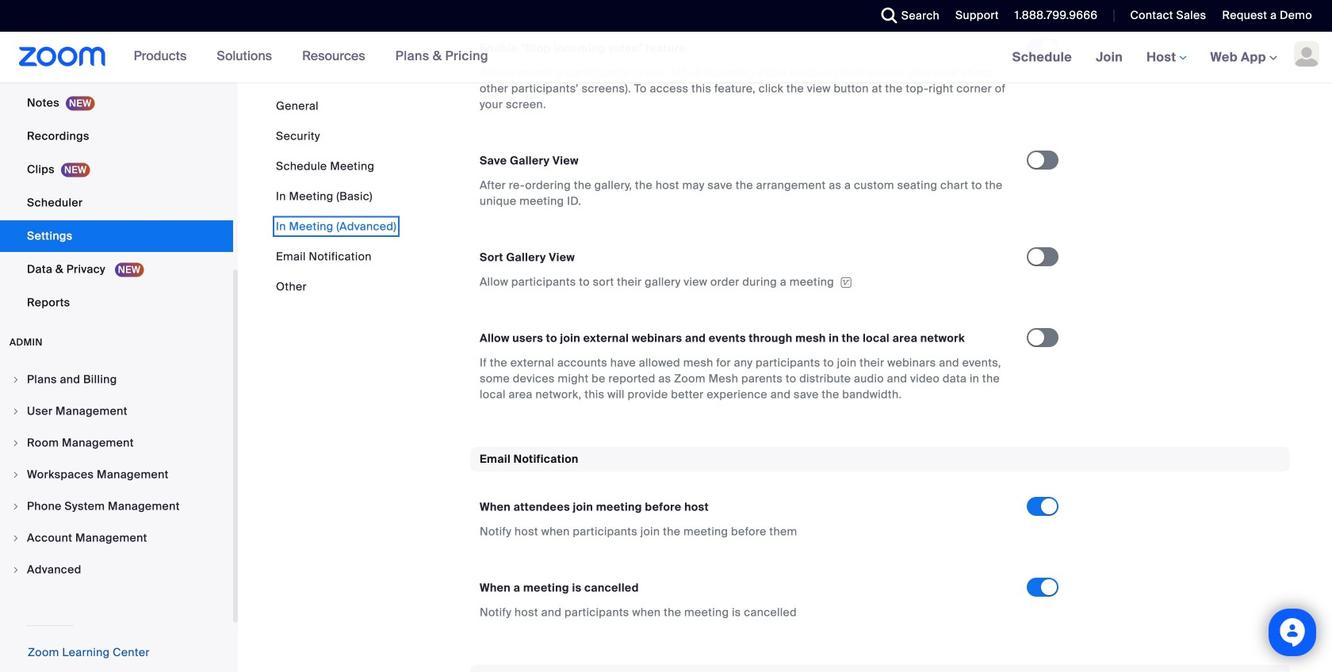 Task type: locate. For each thing, give the bounding box(es) containing it.
application
[[480, 274, 1013, 290]]

4 right image from the top
[[11, 566, 21, 575]]

4 menu item from the top
[[0, 460, 233, 490]]

1 right image from the top
[[11, 439, 21, 448]]

right image
[[11, 439, 21, 448], [11, 470, 21, 480], [11, 502, 21, 512], [11, 566, 21, 575]]

1 menu item from the top
[[0, 365, 233, 395]]

3 right image from the top
[[11, 502, 21, 512]]

right image
[[11, 375, 21, 385], [11, 407, 21, 416], [11, 534, 21, 543]]

2 right image from the top
[[11, 407, 21, 416]]

right image for 7th menu item
[[11, 566, 21, 575]]

right image for fifth menu item from the bottom
[[11, 439, 21, 448]]

profile picture image
[[1294, 41, 1320, 67]]

right image for third menu item from the bottom of the admin menu 'menu'
[[11, 502, 21, 512]]

email notification element
[[470, 447, 1290, 640]]

admin menu menu
[[0, 365, 233, 587]]

personal menu menu
[[0, 0, 233, 320]]

menu bar
[[276, 98, 397, 295]]

meetings navigation
[[1001, 32, 1333, 84]]

0 vertical spatial right image
[[11, 375, 21, 385]]

1 vertical spatial right image
[[11, 407, 21, 416]]

menu item
[[0, 365, 233, 395], [0, 397, 233, 427], [0, 428, 233, 458], [0, 460, 233, 490], [0, 492, 233, 522], [0, 523, 233, 554], [0, 555, 233, 585]]

banner
[[0, 32, 1333, 84]]

2 vertical spatial right image
[[11, 534, 21, 543]]

2 right image from the top
[[11, 470, 21, 480]]

right image for fourth menu item from the top
[[11, 470, 21, 480]]

7 menu item from the top
[[0, 555, 233, 585]]

zoom logo image
[[19, 47, 106, 67]]

1 right image from the top
[[11, 375, 21, 385]]



Task type: describe. For each thing, give the bounding box(es) containing it.
side navigation navigation
[[0, 0, 238, 673]]

5 menu item from the top
[[0, 492, 233, 522]]

6 menu item from the top
[[0, 523, 233, 554]]

3 menu item from the top
[[0, 428, 233, 458]]

support version for sort gallery view image
[[838, 277, 854, 288]]

product information navigation
[[122, 32, 500, 82]]

3 right image from the top
[[11, 534, 21, 543]]

2 menu item from the top
[[0, 397, 233, 427]]



Task type: vqa. For each thing, say whether or not it's contained in the screenshot.
2nd right image
yes



